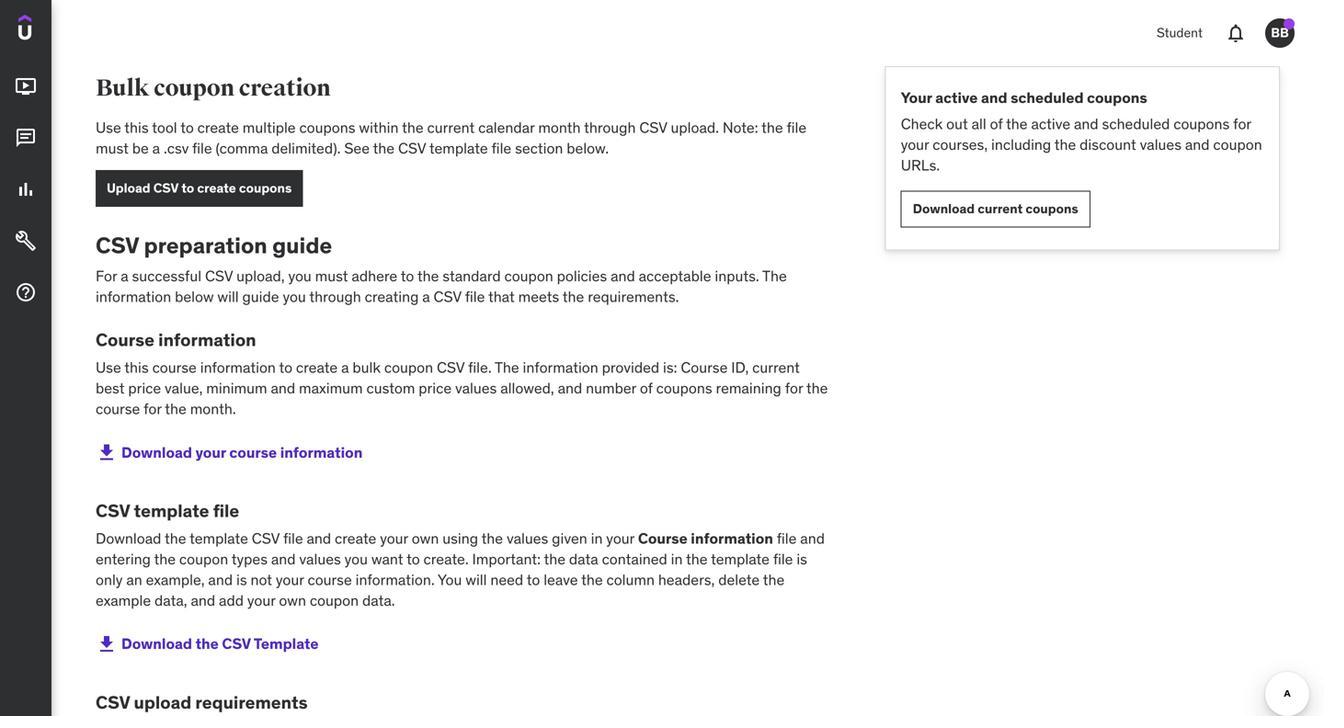 Task type: locate. For each thing, give the bounding box(es) containing it.
own inside file and entering the coupon types and values you want to create. important: the data contained in the template file is only an example, and is not your course information. you will need to leave the column headers, delete the example data, and add your own coupon data.
[[279, 591, 306, 610]]

all
[[972, 115, 987, 134]]

is
[[797, 550, 808, 569], [236, 571, 247, 590]]

2 vertical spatial you
[[345, 550, 368, 569]]

of right all
[[990, 115, 1003, 134]]

1 vertical spatial will
[[466, 571, 487, 590]]

you left want
[[345, 550, 368, 569]]

coupons
[[1088, 88, 1148, 107], [1174, 115, 1230, 134], [299, 118, 356, 137], [239, 180, 292, 196], [1026, 201, 1079, 217], [656, 379, 713, 398]]

0 vertical spatial current
[[427, 118, 475, 137]]

to inside course information use this course information to create a bulk coupon csv file. the information provided is: course id, current best price value, minimum and maximum custom price values allowed, and number of coupons remaining for the course for the month.
[[279, 359, 293, 377]]

must left "adhere"
[[315, 267, 348, 286]]

coupon inside csv preparation guide for a successful csv upload, you must adhere to the standard coupon policies and acceptable inputs. the information below will guide you through creating a csv file that meets the requirements.
[[505, 267, 554, 286]]

a right for
[[121, 267, 128, 286]]

through up the below.
[[584, 118, 636, 137]]

below
[[175, 287, 214, 306]]

0 horizontal spatial for
[[144, 400, 162, 419]]

information up minimum
[[200, 359, 276, 377]]

2 horizontal spatial for
[[1234, 115, 1252, 134]]

create up (comma
[[197, 118, 239, 137]]

the right inputs.
[[763, 267, 787, 286]]

use up best
[[96, 359, 121, 377]]

values left want
[[299, 550, 341, 569]]

course down month.
[[229, 443, 277, 462]]

1 vertical spatial scheduled
[[1103, 115, 1171, 134]]

0 vertical spatial must
[[96, 139, 129, 158]]

1 horizontal spatial price
[[419, 379, 452, 398]]

1 horizontal spatial will
[[466, 571, 487, 590]]

own
[[412, 530, 439, 548], [279, 591, 306, 610]]

the
[[763, 267, 787, 286], [495, 359, 520, 377]]

current down including
[[978, 201, 1023, 217]]

0 horizontal spatial current
[[427, 118, 475, 137]]

0 horizontal spatial in
[[591, 530, 603, 548]]

course right is:
[[681, 359, 728, 377]]

1 horizontal spatial through
[[584, 118, 636, 137]]

file
[[787, 118, 807, 137], [192, 139, 212, 158], [492, 139, 512, 158], [465, 287, 485, 306], [213, 500, 239, 522], [283, 530, 303, 548], [777, 530, 797, 548], [774, 550, 793, 569]]

the right note:
[[762, 118, 783, 137]]

1 vertical spatial current
[[978, 201, 1023, 217]]

1 horizontal spatial active
[[1032, 115, 1071, 134]]

in up headers,
[[671, 550, 683, 569]]

create up maximum
[[296, 359, 338, 377]]

through inside csv preparation guide for a successful csv upload, you must adhere to the standard coupon policies and acceptable inputs. the information below will guide you through creating a csv file that meets the requirements.
[[309, 287, 361, 306]]

will
[[217, 287, 239, 306], [466, 571, 487, 590]]

column
[[607, 571, 655, 590]]

of inside "your active and scheduled coupons check out all of the active and scheduled coupons for your courses, including the discount values and coupon urls."
[[990, 115, 1003, 134]]

through inside use this tool to create multiple coupons within the current calendar month through csv upload. note: the file must be a .csv file (comma delimited). see the csv template file section below.
[[584, 118, 636, 137]]

section
[[515, 139, 563, 158]]

csv left file.
[[437, 359, 465, 377]]

use down bulk in the left top of the page
[[96, 118, 121, 137]]

1 vertical spatial of
[[640, 379, 653, 398]]

1 horizontal spatial in
[[671, 550, 683, 569]]

file.
[[468, 359, 492, 377]]

course
[[152, 359, 197, 377], [96, 400, 140, 419], [229, 443, 277, 462], [308, 571, 352, 590]]

csv down add
[[222, 635, 251, 654]]

preparation
[[144, 232, 267, 259]]

notifications image
[[1225, 22, 1247, 44]]

your down not
[[247, 591, 276, 610]]

value,
[[165, 379, 203, 398]]

to up creating
[[401, 267, 414, 286]]

remaining
[[716, 379, 782, 398]]

through
[[584, 118, 636, 137], [309, 287, 361, 306]]

csv up below
[[205, 267, 233, 286]]

your up want
[[380, 530, 408, 548]]

download for download the csv template
[[121, 635, 192, 654]]

coupon
[[154, 74, 235, 102], [1214, 135, 1263, 154], [505, 267, 554, 286], [384, 359, 433, 377], [179, 550, 228, 569], [310, 591, 359, 610]]

custom
[[367, 379, 415, 398]]

values inside course information use this course information to create a bulk coupon csv file. the information provided is: course id, current best price value, minimum and maximum custom price values allowed, and number of coupons remaining for the course for the month.
[[455, 379, 497, 398]]

active up the out
[[936, 88, 978, 107]]

coupon inside course information use this course information to create a bulk coupon csv file. the information provided is: course id, current best price value, minimum and maximum custom price values allowed, and number of coupons remaining for the course for the month.
[[384, 359, 433, 377]]

values inside "your active and scheduled coupons check out all of the active and scheduled coupons for your courses, including the discount values and coupon urls."
[[1140, 135, 1182, 154]]

information down maximum
[[280, 443, 363, 462]]

this inside use this tool to create multiple coupons within the current calendar month through csv upload. note: the file must be a .csv file (comma delimited). see the csv template file section below.
[[124, 118, 149, 137]]

1 this from the top
[[124, 118, 149, 137]]

download
[[913, 201, 975, 217], [121, 443, 192, 462], [96, 530, 161, 548], [121, 635, 192, 654]]

0 vertical spatial for
[[1234, 115, 1252, 134]]

for right remaining
[[785, 379, 803, 398]]

download up entering
[[96, 530, 161, 548]]

to
[[180, 118, 194, 137], [182, 180, 194, 196], [401, 267, 414, 286], [279, 359, 293, 377], [407, 550, 420, 569], [527, 571, 540, 590]]

inputs.
[[715, 267, 760, 286]]

1 horizontal spatial of
[[990, 115, 1003, 134]]

0 vertical spatial of
[[990, 115, 1003, 134]]

of down provided
[[640, 379, 653, 398]]

through down "adhere"
[[309, 287, 361, 306]]

to inside button
[[182, 180, 194, 196]]

create down (comma
[[197, 180, 236, 196]]

you
[[438, 571, 462, 590]]

0 vertical spatial is
[[797, 550, 808, 569]]

0 horizontal spatial active
[[936, 88, 978, 107]]

guide down "upload,"
[[242, 287, 279, 306]]

0 vertical spatial will
[[217, 287, 239, 306]]

to left bulk
[[279, 359, 293, 377]]

2 vertical spatial course
[[638, 530, 688, 548]]

1 vertical spatial for
[[785, 379, 803, 398]]

2 this from the top
[[124, 359, 149, 377]]

price right best
[[128, 379, 161, 398]]

contained
[[602, 550, 668, 569]]

0 horizontal spatial scheduled
[[1011, 88, 1084, 107]]

current
[[427, 118, 475, 137], [978, 201, 1023, 217], [753, 359, 800, 377]]

0 vertical spatial course
[[96, 329, 155, 351]]

1 horizontal spatial is
[[797, 550, 808, 569]]

course up best
[[96, 329, 155, 351]]

will right below
[[217, 287, 239, 306]]

entering
[[96, 550, 151, 569]]

values down file.
[[455, 379, 497, 398]]

template up delete
[[711, 550, 770, 569]]

for down notifications image
[[1234, 115, 1252, 134]]

1 use from the top
[[96, 118, 121, 137]]

.csv
[[164, 139, 189, 158]]

a inside use this tool to create multiple coupons within the current calendar month through csv upload. note: the file must be a .csv file (comma delimited). see the csv template file section below.
[[152, 139, 160, 158]]

udemy image
[[18, 15, 102, 46]]

1 vertical spatial this
[[124, 359, 149, 377]]

guide
[[272, 232, 332, 259], [242, 287, 279, 306]]

1 vertical spatial in
[[671, 550, 683, 569]]

calendar
[[479, 118, 535, 137]]

a right the be
[[152, 139, 160, 158]]

2 vertical spatial current
[[753, 359, 800, 377]]

delete
[[719, 571, 760, 590]]

a left bulk
[[341, 359, 349, 377]]

current up remaining
[[753, 359, 800, 377]]

0 vertical spatial in
[[591, 530, 603, 548]]

the down 'data'
[[581, 571, 603, 590]]

you have alerts image
[[1284, 18, 1295, 29]]

1 horizontal spatial must
[[315, 267, 348, 286]]

0 vertical spatial medium image
[[15, 76, 37, 98]]

to inside csv preparation guide for a successful csv upload, you must adhere to the standard coupon policies and acceptable inputs. the information below will guide you through creating a csv file that meets the requirements.
[[401, 267, 414, 286]]

csv right "upload"
[[153, 180, 179, 196]]

your
[[901, 135, 930, 154], [196, 443, 226, 462], [380, 530, 408, 548], [607, 530, 635, 548], [276, 571, 304, 590], [247, 591, 276, 610]]

your up contained
[[607, 530, 635, 548]]

download for download the template csv file and create your own using the values given in your course information
[[96, 530, 161, 548]]

data.
[[362, 591, 395, 610]]

must left the be
[[96, 139, 129, 158]]

use this tool to create multiple coupons within the current calendar month through csv upload. note: the file must be a .csv file (comma delimited). see the csv template file section below.
[[96, 118, 807, 158]]

in up 'data'
[[591, 530, 603, 548]]

will inside file and entering the coupon types and values you want to create. important: the data contained in the template file is only an example, and is not your course information. you will need to leave the column headers, delete the example data, and add your own coupon data.
[[466, 571, 487, 590]]

csv preparation guide for a successful csv upload, you must adhere to the standard coupon policies and acceptable inputs. the information below will guide you through creating a csv file that meets the requirements.
[[96, 232, 787, 306]]

csv left upload.
[[640, 118, 668, 137]]

0 vertical spatial through
[[584, 118, 636, 137]]

(comma
[[216, 139, 268, 158]]

0 vertical spatial active
[[936, 88, 978, 107]]

current left the calendar
[[427, 118, 475, 137]]

0 horizontal spatial own
[[279, 591, 306, 610]]

to right tool
[[180, 118, 194, 137]]

values inside file and entering the coupon types and values you want to create. important: the data contained in the template file is only an example, and is not your course information. you will need to leave the column headers, delete the example data, and add your own coupon data.
[[299, 550, 341, 569]]

0 vertical spatial use
[[96, 118, 121, 137]]

active
[[936, 88, 978, 107], [1032, 115, 1071, 134]]

will inside csv preparation guide for a successful csv upload, you must adhere to the standard coupon policies and acceptable inputs. the information below will guide you through creating a csv file that meets the requirements.
[[217, 287, 239, 306]]

will right you
[[466, 571, 487, 590]]

headers,
[[659, 571, 715, 590]]

course
[[96, 329, 155, 351], [681, 359, 728, 377], [638, 530, 688, 548]]

your up urls.
[[901, 135, 930, 154]]

you down "upload,"
[[283, 287, 306, 306]]

create inside upload csv to create coupons button
[[197, 180, 236, 196]]

1 vertical spatial own
[[279, 591, 306, 610]]

upload
[[134, 692, 192, 714]]

you inside file and entering the coupon types and values you want to create. important: the data contained in the template file is only an example, and is not your course information. you will need to leave the column headers, delete the example data, and add your own coupon data.
[[345, 550, 368, 569]]

within
[[359, 118, 399, 137]]

a inside course information use this course information to create a bulk coupon csv file. the information provided is: course id, current best price value, minimum and maximum custom price values allowed, and number of coupons remaining for the course for the month.
[[341, 359, 349, 377]]

price right custom
[[419, 379, 452, 398]]

course up contained
[[638, 530, 688, 548]]

file and entering the coupon types and values you want to create. important: the data contained in the template file is only an example, and is not your course information. you will need to leave the column headers, delete the example data, and add your own coupon data.
[[96, 530, 825, 610]]

1 vertical spatial medium image
[[15, 127, 37, 149]]

this
[[124, 118, 149, 137], [124, 359, 149, 377]]

to down .csv
[[182, 180, 194, 196]]

0 horizontal spatial will
[[217, 287, 239, 306]]

the up important:
[[482, 530, 503, 548]]

own up template
[[279, 591, 306, 610]]

guide up "upload,"
[[272, 232, 332, 259]]

2 use from the top
[[96, 359, 121, 377]]

create inside use this tool to create multiple coupons within the current calendar month through csv upload. note: the file must be a .csv file (comma delimited). see the csv template file section below.
[[197, 118, 239, 137]]

the up headers,
[[686, 550, 708, 569]]

coupons inside button
[[239, 180, 292, 196]]

1 vertical spatial must
[[315, 267, 348, 286]]

1 horizontal spatial scheduled
[[1103, 115, 1171, 134]]

download down data, on the bottom left of page
[[121, 635, 192, 654]]

download down urls.
[[913, 201, 975, 217]]

values right discount
[[1140, 135, 1182, 154]]

price
[[128, 379, 161, 398], [419, 379, 452, 398]]

current inside use this tool to create multiple coupons within the current calendar month through csv upload. note: the file must be a .csv file (comma delimited). see the csv template file section below.
[[427, 118, 475, 137]]

the down policies
[[563, 287, 584, 306]]

csv left upload in the left bottom of the page
[[96, 692, 130, 714]]

0 horizontal spatial the
[[495, 359, 520, 377]]

must
[[96, 139, 129, 158], [315, 267, 348, 286]]

information down for
[[96, 287, 171, 306]]

your down month.
[[196, 443, 226, 462]]

course left information.
[[308, 571, 352, 590]]

template
[[429, 139, 488, 158], [134, 500, 209, 522], [190, 530, 248, 548], [711, 550, 770, 569]]

the right file.
[[495, 359, 520, 377]]

1 horizontal spatial current
[[753, 359, 800, 377]]

download up 'csv template file'
[[121, 443, 192, 462]]

1 vertical spatial the
[[495, 359, 520, 377]]

the inside course information use this course information to create a bulk coupon csv file. the information provided is: course id, current best price value, minimum and maximum custom price values allowed, and number of coupons remaining for the course for the month.
[[495, 359, 520, 377]]

0 vertical spatial this
[[124, 118, 149, 137]]

information inside csv preparation guide for a successful csv upload, you must adhere to the standard coupon policies and acceptable inputs. the information below will guide you through creating a csv file that meets the requirements.
[[96, 287, 171, 306]]

types
[[232, 550, 268, 569]]

1 horizontal spatial for
[[785, 379, 803, 398]]

acceptable
[[639, 267, 712, 286]]

own up create.
[[412, 530, 439, 548]]

0 vertical spatial the
[[763, 267, 787, 286]]

download for download current coupons
[[913, 201, 975, 217]]

a right creating
[[422, 287, 430, 306]]

2 horizontal spatial current
[[978, 201, 1023, 217]]

medium image
[[15, 179, 37, 201], [15, 230, 37, 252], [15, 282, 37, 304], [96, 442, 118, 464], [96, 634, 118, 656]]

you right "upload,"
[[288, 267, 312, 286]]

the up example,
[[154, 550, 176, 569]]

0 horizontal spatial of
[[640, 379, 653, 398]]

policies
[[557, 267, 607, 286]]

this up the be
[[124, 118, 149, 137]]

allowed,
[[501, 379, 554, 398]]

2 medium image from the top
[[15, 127, 37, 149]]

1 vertical spatial through
[[309, 287, 361, 306]]

0 horizontal spatial must
[[96, 139, 129, 158]]

1 horizontal spatial own
[[412, 530, 439, 548]]

scheduled
[[1011, 88, 1084, 107], [1103, 115, 1171, 134]]

data,
[[155, 591, 187, 610]]

coupons inside course information use this course information to create a bulk coupon csv file. the information provided is: course id, current best price value, minimum and maximum custom price values allowed, and number of coupons remaining for the course for the month.
[[656, 379, 713, 398]]

you
[[288, 267, 312, 286], [283, 287, 306, 306], [345, 550, 368, 569]]

0 horizontal spatial through
[[309, 287, 361, 306]]

0 vertical spatial you
[[288, 267, 312, 286]]

1 horizontal spatial the
[[763, 267, 787, 286]]

for
[[1234, 115, 1252, 134], [785, 379, 803, 398], [144, 400, 162, 419]]

0 horizontal spatial price
[[128, 379, 161, 398]]

csv down standard on the top left of the page
[[434, 287, 462, 306]]

in
[[591, 530, 603, 548], [671, 550, 683, 569]]

1 vertical spatial use
[[96, 359, 121, 377]]

maximum
[[299, 379, 363, 398]]

for left month.
[[144, 400, 162, 419]]

bulk coupon creation
[[96, 74, 331, 102]]

add
[[219, 591, 244, 610]]

0 horizontal spatial is
[[236, 571, 247, 590]]

create inside course information use this course information to create a bulk coupon csv file. the information provided is: course id, current best price value, minimum and maximum custom price values allowed, and number of coupons remaining for the course for the month.
[[296, 359, 338, 377]]

values
[[1140, 135, 1182, 154], [455, 379, 497, 398], [507, 530, 549, 548], [299, 550, 341, 569]]

medium image
[[15, 76, 37, 98], [15, 127, 37, 149]]

requirements
[[195, 692, 308, 714]]



Task type: describe. For each thing, give the bounding box(es) containing it.
information.
[[356, 571, 435, 590]]

example,
[[146, 571, 205, 590]]

the up including
[[1007, 115, 1028, 134]]

0 vertical spatial guide
[[272, 232, 332, 259]]

month
[[538, 118, 581, 137]]

including
[[992, 135, 1052, 154]]

the left discount
[[1055, 135, 1077, 154]]

template inside use this tool to create multiple coupons within the current calendar month through csv upload. note: the file must be a .csv file (comma delimited). see the csv template file section below.
[[429, 139, 488, 158]]

template inside file and entering the coupon types and values you want to create. important: the data contained in the template file is only an example, and is not your course information. you will need to leave the column headers, delete the example data, and add your own coupon data.
[[711, 550, 770, 569]]

see
[[344, 139, 370, 158]]

the down within
[[373, 139, 395, 158]]

template up entering
[[134, 500, 209, 522]]

successful
[[132, 267, 202, 286]]

current inside course information use this course information to create a bulk coupon csv file. the information provided is: course id, current best price value, minimum and maximum custom price values allowed, and number of coupons remaining for the course for the month.
[[753, 359, 800, 377]]

0 vertical spatial own
[[412, 530, 439, 548]]

1 vertical spatial course
[[681, 359, 728, 377]]

you for guide
[[288, 267, 312, 286]]

discount
[[1080, 135, 1137, 154]]

download the csv template
[[121, 635, 319, 654]]

use inside use this tool to create multiple coupons within the current calendar month through csv upload. note: the file must be a .csv file (comma delimited). see the csv template file section below.
[[96, 118, 121, 137]]

not
[[251, 571, 272, 590]]

upload.
[[671, 118, 719, 137]]

number
[[586, 379, 637, 398]]

example
[[96, 591, 151, 610]]

template up types
[[190, 530, 248, 548]]

and inside csv preparation guide for a successful csv upload, you must adhere to the standard coupon policies and acceptable inputs. the information below will guide you through creating a csv file that meets the requirements.
[[611, 267, 635, 286]]

1 price from the left
[[128, 379, 161, 398]]

for inside "your active and scheduled coupons check out all of the active and scheduled coupons for your courses, including the discount values and coupon urls."
[[1234, 115, 1252, 134]]

note:
[[723, 118, 759, 137]]

you for entering
[[345, 550, 368, 569]]

check
[[901, 115, 943, 134]]

your right not
[[276, 571, 304, 590]]

the down 'csv template file'
[[165, 530, 186, 548]]

course up value,
[[152, 359, 197, 377]]

for
[[96, 267, 117, 286]]

the right within
[[402, 118, 424, 137]]

minimum
[[206, 379, 267, 398]]

1 vertical spatial you
[[283, 287, 306, 306]]

meets
[[519, 287, 560, 306]]

coupon inside "your active and scheduled coupons check out all of the active and scheduled coupons for your courses, including the discount values and coupon urls."
[[1214, 135, 1263, 154]]

2 vertical spatial for
[[144, 400, 162, 419]]

course inside file and entering the coupon types and values you want to create. important: the data contained in the template file is only an example, and is not your course information. you will need to leave the column headers, delete the example data, and add your own coupon data.
[[308, 571, 352, 590]]

values up important:
[[507, 530, 549, 548]]

bb link
[[1259, 11, 1303, 55]]

only
[[96, 571, 123, 590]]

standard
[[443, 267, 501, 286]]

download your course information link
[[96, 431, 363, 475]]

leave
[[544, 571, 578, 590]]

information up allowed,
[[523, 359, 599, 377]]

of inside course information use this course information to create a bulk coupon csv file. the information provided is: course id, current best price value, minimum and maximum custom price values allowed, and number of coupons remaining for the course for the month.
[[640, 379, 653, 398]]

must inside use this tool to create multiple coupons within the current calendar month through csv upload. note: the file must be a .csv file (comma delimited). see the csv template file section below.
[[96, 139, 129, 158]]

information down below
[[158, 329, 256, 351]]

this inside course information use this course information to create a bulk coupon csv file. the information provided is: course id, current best price value, minimum and maximum custom price values allowed, and number of coupons remaining for the course for the month.
[[124, 359, 149, 377]]

creating
[[365, 287, 419, 306]]

creation
[[239, 74, 331, 102]]

data
[[569, 550, 599, 569]]

use inside course information use this course information to create a bulk coupon csv file. the information provided is: course id, current best price value, minimum and maximum custom price values allowed, and number of coupons remaining for the course for the month.
[[96, 359, 121, 377]]

bb
[[1272, 24, 1290, 41]]

your active and scheduled coupons check out all of the active and scheduled coupons for your courses, including the discount values and coupon urls.
[[901, 88, 1263, 175]]

to inside use this tool to create multiple coupons within the current calendar month through csv upload. note: the file must be a .csv file (comma delimited). see the csv template file section below.
[[180, 118, 194, 137]]

your
[[901, 88, 933, 107]]

adhere
[[352, 267, 398, 286]]

1 medium image from the top
[[15, 76, 37, 98]]

course down best
[[96, 400, 140, 419]]

csv inside course information use this course information to create a bulk coupon csv file. the information provided is: course id, current best price value, minimum and maximum custom price values allowed, and number of coupons remaining for the course for the month.
[[437, 359, 465, 377]]

want
[[372, 550, 403, 569]]

medium image inside download the csv template link
[[96, 634, 118, 656]]

download current coupons
[[913, 201, 1079, 217]]

is:
[[663, 359, 678, 377]]

download your course information
[[121, 443, 363, 462]]

to right want
[[407, 550, 420, 569]]

1 vertical spatial guide
[[242, 287, 279, 306]]

upload,
[[237, 267, 285, 286]]

provided
[[602, 359, 660, 377]]

below.
[[567, 139, 609, 158]]

csv up for
[[96, 232, 139, 259]]

urls.
[[901, 156, 940, 175]]

download the csv template link
[[96, 623, 319, 667]]

delimited).
[[272, 139, 341, 158]]

given
[[552, 530, 588, 548]]

course information use this course information to create a bulk coupon csv file. the information provided is: course id, current best price value, minimum and maximum custom price values allowed, and number of coupons remaining for the course for the month.
[[96, 329, 828, 419]]

courses,
[[933, 135, 988, 154]]

bulk
[[96, 74, 149, 102]]

the up creating
[[418, 267, 439, 286]]

multiple
[[243, 118, 296, 137]]

information up delete
[[691, 530, 774, 548]]

0 vertical spatial scheduled
[[1011, 88, 1084, 107]]

the up the csv upload requirements
[[196, 635, 219, 654]]

create.
[[424, 550, 469, 569]]

that
[[488, 287, 515, 306]]

1 vertical spatial active
[[1032, 115, 1071, 134]]

requirements.
[[588, 287, 679, 306]]

the down value,
[[165, 400, 187, 419]]

the inside csv preparation guide for a successful csv upload, you must adhere to the standard coupon policies and acceptable inputs. the information below will guide you through creating a csv file that meets the requirements.
[[763, 267, 787, 286]]

student
[[1157, 25, 1203, 41]]

download for download your course information
[[121, 443, 192, 462]]

bulk
[[353, 359, 381, 377]]

be
[[132, 139, 149, 158]]

the up leave at the left
[[544, 550, 566, 569]]

upload csv to create coupons
[[107, 180, 292, 196]]

need
[[491, 571, 524, 590]]

your inside "your active and scheduled coupons check out all of the active and scheduled coupons for your courses, including the discount values and coupon urls."
[[901, 135, 930, 154]]

1 vertical spatial is
[[236, 571, 247, 590]]

student link
[[1146, 11, 1214, 55]]

id,
[[732, 359, 749, 377]]

2 price from the left
[[419, 379, 452, 398]]

the right delete
[[763, 571, 785, 590]]

download current coupons link
[[901, 191, 1091, 228]]

upload
[[107, 180, 151, 196]]

coupons inside use this tool to create multiple coupons within the current calendar month through csv upload. note: the file must be a .csv file (comma delimited). see the csv template file section below.
[[299, 118, 356, 137]]

medium image inside download your course information link
[[96, 442, 118, 464]]

in inside file and entering the coupon types and values you want to create. important: the data contained in the template file is only an example, and is not your course information. you will need to leave the column headers, delete the example data, and add your own coupon data.
[[671, 550, 683, 569]]

template
[[254, 635, 319, 654]]

csv up entering
[[96, 500, 130, 522]]

to right "need"
[[527, 571, 540, 590]]

tool
[[152, 118, 177, 137]]

must inside csv preparation guide for a successful csv upload, you must adhere to the standard coupon policies and acceptable inputs. the information below will guide you through creating a csv file that meets the requirements.
[[315, 267, 348, 286]]

csv down within
[[398, 139, 426, 158]]

download the template csv file and create your own using the values given in your course information
[[96, 530, 774, 548]]

month.
[[190, 400, 236, 419]]

upload csv to create coupons button
[[96, 170, 303, 207]]

an
[[126, 571, 142, 590]]

file inside csv preparation guide for a successful csv upload, you must adhere to the standard coupon policies and acceptable inputs. the information below will guide you through creating a csv file that meets the requirements.
[[465, 287, 485, 306]]

csv upload requirements
[[96, 692, 308, 714]]

out
[[947, 115, 968, 134]]

csv up types
[[252, 530, 280, 548]]

csv template file
[[96, 500, 239, 522]]

using
[[443, 530, 478, 548]]

important:
[[472, 550, 541, 569]]

csv inside button
[[153, 180, 179, 196]]

create up want
[[335, 530, 377, 548]]

the right remaining
[[807, 379, 828, 398]]



Task type: vqa. For each thing, say whether or not it's contained in the screenshot.
'2,666,150'
no



